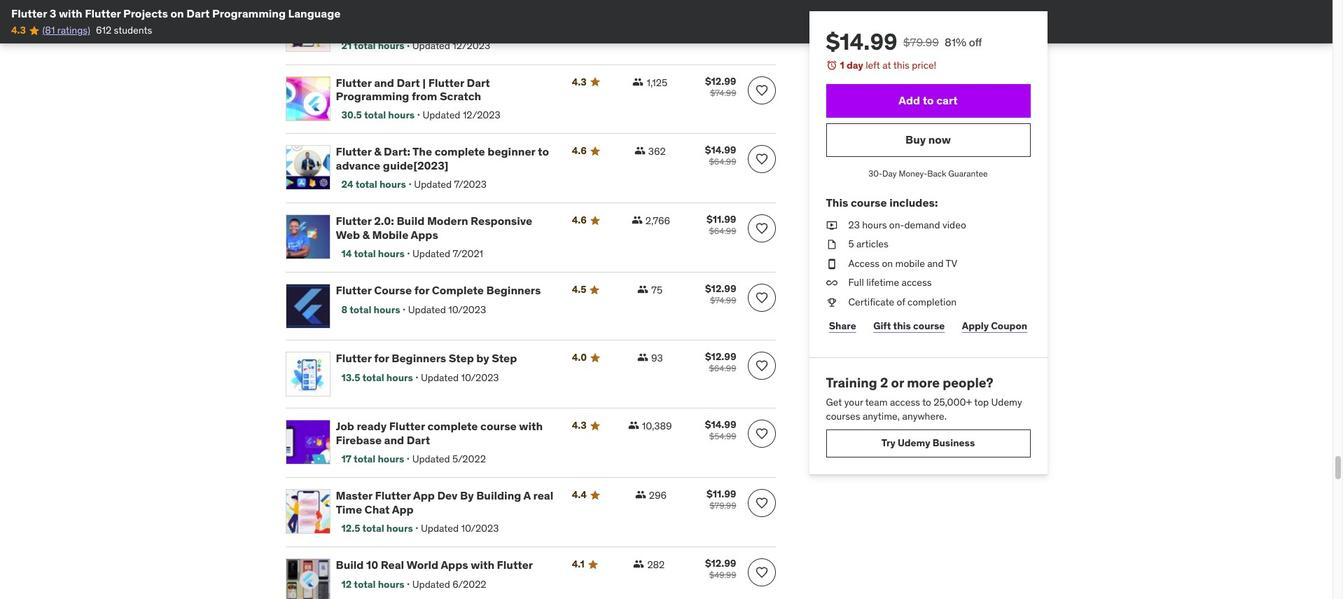 Task type: describe. For each thing, give the bounding box(es) containing it.
612
[[96, 24, 111, 37]]

updated 7/2023
[[414, 178, 487, 190]]

modern
[[427, 214, 468, 228]]

hours for build 10 real world apps with flutter
[[378, 578, 405, 590]]

$79.99 for $14.99
[[904, 35, 940, 49]]

for inside flutter for beginners step by step link
[[374, 351, 389, 365]]

8 total hours
[[342, 303, 400, 316]]

and inside flutter and dart | flutter dart programming from scratch
[[374, 75, 394, 89]]

6/2022
[[453, 578, 487, 590]]

training
[[826, 374, 878, 391]]

world
[[407, 558, 439, 572]]

xsmall image for build 10 real world apps with flutter
[[634, 559, 645, 570]]

$11.99 $64.99
[[707, 213, 737, 236]]

xsmall image for full lifetime access
[[826, 276, 838, 290]]

12 total hours
[[342, 578, 405, 590]]

7/2021
[[453, 247, 484, 260]]

21 total hours
[[342, 39, 405, 52]]

& inside flutter 2.0: build modern responsive web & mobile apps
[[363, 227, 370, 241]]

14 total hours
[[342, 247, 405, 260]]

job ready flutter complete course with firebase and dart
[[336, 419, 543, 447]]

$12.99 $74.99 for flutter and dart | flutter dart programming from scratch
[[706, 75, 737, 98]]

app left dev
[[413, 489, 435, 503]]

4.6 for flutter & dart: the complete beginner to advance guide[2023]
[[572, 145, 587, 157]]

anywhere.
[[903, 410, 947, 422]]

updated for dart
[[423, 109, 461, 121]]

hours for master flutter app dev by building a real time chat app
[[387, 522, 413, 534]]

2
[[881, 374, 889, 391]]

chat
[[365, 502, 390, 516]]

a
[[524, 489, 531, 503]]

flutter inside flutter & dart: the complete beginner to advance guide[2023]
[[336, 145, 372, 159]]

app right chat
[[392, 502, 414, 516]]

$14.99 $79.99 81% off
[[826, 27, 983, 56]]

get
[[826, 396, 843, 409]]

$74.99 for flutter and dart | flutter dart programming from scratch
[[710, 87, 737, 98]]

students
[[114, 24, 152, 37]]

10
[[366, 558, 378, 572]]

updated for for
[[408, 303, 446, 316]]

81%
[[945, 35, 967, 49]]

21
[[342, 39, 352, 52]]

wishlist image for flutter for beginners step by step
[[755, 359, 769, 373]]

dart left |
[[397, 75, 420, 89]]

top
[[975, 396, 990, 409]]

try
[[882, 437, 896, 449]]

alarm image
[[826, 60, 838, 71]]

off
[[970, 35, 983, 49]]

flutter inside flutter for beginners step by step link
[[336, 351, 372, 365]]

hours for flutter & dart: the complete beginner to advance guide[2023]
[[380, 178, 406, 190]]

updated 12/2023 for chatting
[[413, 39, 491, 52]]

dart inside job ready flutter complete course with firebase and dart
[[407, 433, 430, 447]]

language
[[288, 6, 341, 20]]

xsmall image for flutter for beginners step by step
[[638, 352, 649, 363]]

flutter course for complete beginners link
[[336, 283, 555, 298]]

flutter up 30.5
[[336, 75, 372, 89]]

4.6 for flutter 2.0: build modern responsive web & mobile apps
[[572, 214, 587, 227]]

cart
[[937, 93, 958, 107]]

articles
[[857, 238, 889, 250]]

access on mobile and tv
[[849, 257, 958, 270]]

flutter inside flutter advanced course chatting using bloc
[[336, 6, 372, 20]]

0 horizontal spatial with
[[59, 6, 83, 20]]

30-
[[869, 168, 883, 178]]

4.1
[[572, 558, 585, 571]]

612 students
[[96, 24, 152, 37]]

12.5 total hours
[[342, 522, 413, 534]]

certificate
[[849, 296, 895, 308]]

total for 10
[[354, 578, 376, 590]]

wishlist image for flutter & dart: the complete beginner to advance guide[2023]
[[755, 152, 769, 166]]

10,389
[[642, 420, 672, 433]]

total for course
[[350, 303, 372, 316]]

updated 10/2023 for step
[[421, 371, 499, 384]]

30.5
[[342, 109, 362, 121]]

web
[[336, 227, 360, 241]]

back
[[928, 168, 947, 178]]

1,125
[[647, 76, 668, 89]]

flutter inside flutter course for complete beginners "link"
[[336, 283, 372, 297]]

firebase
[[336, 433, 382, 447]]

wishlist image for job ready flutter complete course with firebase and dart
[[755, 427, 769, 441]]

25,000+
[[934, 396, 973, 409]]

total for 2.0:
[[354, 247, 376, 260]]

buy
[[906, 132, 926, 146]]

$12.99 for flutter course for complete beginners
[[706, 283, 737, 295]]

$74.99 for flutter course for complete beginners
[[710, 295, 737, 306]]

2.0:
[[374, 214, 394, 228]]

training 2 or more people? get your team access to 25,000+ top udemy courses anytime, anywhere.
[[826, 374, 1023, 422]]

4.3 for job ready flutter complete course with firebase and dart
[[572, 419, 587, 432]]

$14.99 $64.99
[[705, 144, 737, 167]]

1 horizontal spatial course
[[851, 196, 888, 210]]

dart right the projects
[[187, 6, 210, 20]]

build 10 real world apps with flutter link
[[336, 558, 555, 572]]

buy now
[[906, 132, 952, 146]]

updated 10/2023 for dev
[[421, 522, 499, 534]]

updated 7/2021
[[413, 247, 484, 260]]

12
[[342, 578, 352, 590]]

hours for flutter advanced course chatting using bloc
[[378, 39, 405, 52]]

master
[[336, 489, 373, 503]]

time
[[336, 502, 362, 516]]

or
[[892, 374, 905, 391]]

$14.99 for $14.99 $79.99 81% off
[[826, 27, 898, 56]]

$79.99 for $11.99
[[710, 501, 737, 511]]

complete
[[432, 283, 484, 297]]

gift
[[874, 320, 892, 332]]

4.3 for flutter and dart | flutter dart programming from scratch
[[572, 75, 587, 88]]

93
[[652, 352, 663, 365]]

$11.99 $79.99
[[707, 488, 737, 511]]

for inside flutter course for complete beginners "link"
[[415, 283, 430, 297]]

build inside build 10 real world apps with flutter link
[[336, 558, 364, 572]]

advance
[[336, 158, 381, 172]]

30-day money-back guarantee
[[869, 168, 988, 178]]

advanced
[[374, 6, 427, 20]]

flutter & dart: the complete beginner to advance guide[2023]
[[336, 145, 549, 172]]

responsive
[[471, 214, 533, 228]]

updated for beginners
[[421, 371, 459, 384]]

by
[[460, 489, 474, 503]]

course inside job ready flutter complete course with firebase and dart
[[481, 419, 517, 433]]

2 this from the top
[[894, 320, 912, 332]]

24 total hours
[[342, 178, 406, 190]]

certificate of completion
[[849, 296, 957, 308]]

flutter up the 612
[[85, 6, 121, 20]]

hours for flutter course for complete beginners
[[374, 303, 400, 316]]

0 vertical spatial on
[[171, 6, 184, 20]]

updated 12/2023 for |
[[423, 109, 501, 121]]

beginners inside "link"
[[487, 283, 541, 297]]

your
[[845, 396, 864, 409]]

day
[[883, 168, 897, 178]]

total for flutter
[[363, 522, 384, 534]]

with for job ready flutter complete course with firebase and dart
[[519, 419, 543, 433]]

xsmall image up share
[[826, 296, 838, 309]]

video
[[943, 218, 967, 231]]

apply coupon button
[[960, 312, 1031, 340]]

$14.99 for $14.99 $54.99
[[705, 419, 737, 431]]

left
[[866, 59, 881, 71]]

$11.99 for master flutter app dev by building a real time chat app
[[707, 488, 737, 501]]

complete inside job ready flutter complete course with firebase and dart
[[428, 419, 478, 433]]

to inside flutter & dart: the complete beginner to advance guide[2023]
[[538, 145, 549, 159]]

5
[[849, 238, 855, 250]]

1 vertical spatial and
[[928, 257, 944, 270]]

13.5 total hours
[[342, 371, 413, 384]]

wishlist image for flutter 2.0: build modern responsive web & mobile apps
[[755, 222, 769, 236]]

course inside flutter advanced course chatting using bloc
[[430, 6, 467, 20]]

try udemy business
[[882, 437, 976, 449]]

xsmall image for master flutter app dev by building a real time chat app
[[635, 489, 647, 501]]

12/2023 for flutter
[[463, 109, 501, 121]]

$54.99
[[710, 431, 737, 442]]

2 step from the left
[[492, 351, 517, 365]]

xsmall image for 10,389
[[628, 420, 640, 431]]

flutter left 3
[[11, 6, 47, 20]]

this course includes:
[[826, 196, 939, 210]]

apply coupon
[[963, 320, 1028, 332]]

share
[[829, 320, 857, 332]]

updated 5/2022
[[412, 453, 486, 465]]

10/2023 for by
[[461, 371, 499, 384]]

flutter and dart | flutter dart programming from scratch link
[[336, 75, 555, 103]]

1 vertical spatial course
[[914, 320, 945, 332]]

|
[[423, 75, 426, 89]]

0 vertical spatial access
[[902, 276, 932, 289]]

building
[[477, 489, 522, 503]]

1 horizontal spatial apps
[[441, 558, 469, 572]]

projects
[[123, 6, 168, 20]]

4.5
[[572, 283, 587, 296]]



Task type: locate. For each thing, give the bounding box(es) containing it.
and inside job ready flutter complete course with firebase and dart
[[384, 433, 404, 447]]

to left cart
[[923, 93, 934, 107]]

access down mobile
[[902, 276, 932, 289]]

1 wishlist image from the top
[[755, 83, 769, 97]]

programming up 30.5 total hours
[[336, 89, 409, 103]]

1 step from the left
[[449, 351, 474, 365]]

day
[[847, 59, 864, 71]]

hours up articles
[[863, 218, 887, 231]]

xsmall image left the full
[[826, 276, 838, 290]]

this right gift
[[894, 320, 912, 332]]

complete up updated 5/2022
[[428, 419, 478, 433]]

2 vertical spatial $64.99
[[709, 363, 737, 374]]

flutter up 21
[[336, 6, 372, 20]]

mobile
[[896, 257, 926, 270]]

$12.99 for flutter for beginners step by step
[[706, 351, 737, 363]]

updated 10/2023 down flutter course for complete beginners "link"
[[408, 303, 486, 316]]

1 vertical spatial this
[[894, 320, 912, 332]]

coupon
[[992, 320, 1028, 332]]

with for build 10 real world apps with flutter
[[471, 558, 495, 572]]

1 vertical spatial updated 10/2023
[[421, 371, 499, 384]]

1 vertical spatial udemy
[[898, 437, 931, 449]]

1 vertical spatial updated 12/2023
[[423, 109, 501, 121]]

1 vertical spatial for
[[374, 351, 389, 365]]

build right 2.0: at left
[[397, 214, 425, 228]]

this
[[894, 59, 910, 71], [894, 320, 912, 332]]

wishlist image for build 10 real world apps with flutter
[[755, 566, 769, 580]]

5 articles
[[849, 238, 889, 250]]

2 horizontal spatial with
[[519, 419, 543, 433]]

complete
[[435, 145, 485, 159], [428, 419, 478, 433]]

to inside button
[[923, 93, 934, 107]]

0 vertical spatial updated 12/2023
[[413, 39, 491, 52]]

total right the 17
[[354, 453, 376, 465]]

with inside job ready flutter complete course with firebase and dart
[[519, 419, 543, 433]]

xsmall image for 75
[[638, 284, 649, 295]]

1 vertical spatial 4.3
[[572, 75, 587, 88]]

$12.99 right 75
[[706, 283, 737, 295]]

$64.99 inside $14.99 $64.99
[[709, 157, 737, 167]]

by
[[477, 351, 490, 365]]

hours down flutter for beginners step by step on the bottom of page
[[387, 371, 413, 384]]

0 vertical spatial $79.99
[[904, 35, 940, 49]]

with up "ratings)"
[[59, 6, 83, 20]]

course up 23
[[851, 196, 888, 210]]

0 vertical spatial $74.99
[[710, 87, 737, 98]]

1 vertical spatial 4.6
[[572, 214, 587, 227]]

2 $12.99 from the top
[[706, 283, 737, 295]]

$12.99 right 93
[[706, 351, 737, 363]]

apps inside flutter 2.0: build modern responsive web & mobile apps
[[411, 227, 439, 241]]

0 vertical spatial $12.99 $74.99
[[706, 75, 737, 98]]

2 4.6 from the top
[[572, 214, 587, 227]]

$14.99 $54.99
[[705, 419, 737, 442]]

3 $12.99 from the top
[[706, 351, 737, 363]]

anytime,
[[863, 410, 901, 422]]

4.6 right beginner
[[572, 145, 587, 157]]

1 vertical spatial wishlist image
[[755, 222, 769, 236]]

4 wishlist image from the top
[[755, 427, 769, 441]]

0 horizontal spatial for
[[374, 351, 389, 365]]

step left by
[[449, 351, 474, 365]]

flutter up 8
[[336, 283, 372, 297]]

4.3
[[11, 24, 26, 37], [572, 75, 587, 88], [572, 419, 587, 432]]

build up 12
[[336, 558, 364, 572]]

0 vertical spatial &
[[374, 145, 382, 159]]

2 vertical spatial course
[[481, 419, 517, 433]]

xsmall image left 75
[[638, 284, 649, 295]]

10/2023 for by
[[461, 522, 499, 534]]

xsmall image for 5 articles
[[826, 238, 838, 251]]

$14.99 for $14.99 $64.99
[[705, 144, 737, 157]]

to inside training 2 or more people? get your team access to 25,000+ top udemy courses anytime, anywhere.
[[923, 396, 932, 409]]

2 vertical spatial 10/2023
[[461, 522, 499, 534]]

for left complete
[[415, 283, 430, 297]]

dart:
[[384, 145, 411, 159]]

guide[2023]
[[383, 158, 449, 172]]

xsmall image left 282
[[634, 559, 645, 570]]

real
[[381, 558, 404, 572]]

updated for flutter
[[412, 453, 450, 465]]

courses
[[826, 410, 861, 422]]

total right 12
[[354, 578, 376, 590]]

2 wishlist image from the top
[[755, 291, 769, 305]]

0 vertical spatial 10/2023
[[449, 303, 486, 316]]

course down completion
[[914, 320, 945, 332]]

0 horizontal spatial &
[[363, 227, 370, 241]]

access inside training 2 or more people? get your team access to 25,000+ top udemy courses anytime, anywhere.
[[891, 396, 921, 409]]

$49.99
[[710, 570, 737, 580]]

0 vertical spatial $14.99
[[826, 27, 898, 56]]

updated down build 10 real world apps with flutter
[[413, 578, 450, 590]]

8
[[342, 303, 348, 316]]

1 horizontal spatial build
[[397, 214, 425, 228]]

$12.99 $74.99 right 75
[[706, 283, 737, 306]]

& left "dart:"
[[374, 145, 382, 159]]

1 horizontal spatial udemy
[[992, 396, 1023, 409]]

on-
[[890, 218, 905, 231]]

296
[[649, 489, 667, 502]]

updated down flutter 2.0: build modern responsive web & mobile apps
[[413, 247, 451, 260]]

0 vertical spatial to
[[923, 93, 934, 107]]

updated down flutter advanced course chatting using bloc
[[413, 39, 450, 52]]

2 horizontal spatial course
[[914, 320, 945, 332]]

0 vertical spatial programming
[[212, 6, 286, 20]]

beginners right complete
[[487, 283, 541, 297]]

xsmall image left the '362' at the left top of page
[[635, 145, 646, 157]]

try udemy business link
[[826, 429, 1031, 457]]

2 vertical spatial and
[[384, 433, 404, 447]]

xsmall image
[[826, 218, 838, 232], [826, 296, 838, 309], [638, 352, 649, 363], [635, 489, 647, 501], [634, 559, 645, 570]]

people?
[[943, 374, 994, 391]]

0 horizontal spatial programming
[[212, 6, 286, 20]]

$79.99 inside $11.99 $79.99
[[710, 501, 737, 511]]

udemy inside training 2 or more people? get your team access to 25,000+ top udemy courses anytime, anywhere.
[[992, 396, 1023, 409]]

share button
[[826, 312, 860, 340]]

dart right |
[[467, 75, 490, 89]]

the
[[413, 145, 432, 159]]

$64.99 for flutter & dart: the complete beginner to advance guide[2023]
[[709, 157, 737, 167]]

$64.99 up "$14.99 $54.99" at the right of the page
[[709, 363, 737, 374]]

0 vertical spatial wishlist image
[[755, 83, 769, 97]]

$12.99 $74.99
[[706, 75, 737, 98], [706, 283, 737, 306]]

and
[[374, 75, 394, 89], [928, 257, 944, 270], [384, 433, 404, 447]]

for up 13.5 total hours
[[374, 351, 389, 365]]

(81 ratings)
[[42, 24, 90, 37]]

xsmall image left 10,389
[[628, 420, 640, 431]]

buy now button
[[826, 123, 1031, 157]]

flutter 2.0: build modern responsive web & mobile apps link
[[336, 214, 555, 242]]

flutter & dart: the complete beginner to advance guide[2023] link
[[336, 145, 555, 172]]

of
[[897, 296, 906, 308]]

1 vertical spatial apps
[[441, 558, 469, 572]]

flutter inside flutter 2.0: build modern responsive web & mobile apps
[[336, 214, 372, 228]]

hours down guide[2023]
[[380, 178, 406, 190]]

full
[[849, 276, 865, 289]]

total
[[354, 39, 376, 52], [364, 109, 386, 121], [356, 178, 378, 190], [354, 247, 376, 260], [350, 303, 372, 316], [363, 371, 385, 384], [354, 453, 376, 465], [363, 522, 384, 534], [354, 578, 376, 590]]

14
[[342, 247, 352, 260]]

$12.99
[[706, 75, 737, 87], [706, 283, 737, 295], [706, 351, 737, 363], [706, 557, 737, 570]]

chatting
[[470, 6, 517, 20]]

updated down guide[2023]
[[414, 178, 452, 190]]

wishlist image for master flutter app dev by building a real time chat app
[[755, 496, 769, 510]]

updated for app
[[421, 522, 459, 534]]

wishlist image for flutter and dart | flutter dart programming from scratch
[[755, 83, 769, 97]]

$11.99 down $54.99
[[707, 488, 737, 501]]

1 vertical spatial $14.99
[[705, 144, 737, 157]]

course inside flutter course for complete beginners "link"
[[374, 283, 412, 297]]

xsmall image for 2,766
[[632, 215, 643, 226]]

hours for flutter 2.0: build modern responsive web & mobile apps
[[378, 247, 405, 260]]

4.6 up the 4.5
[[572, 214, 587, 227]]

flutter and dart | flutter dart programming from scratch
[[336, 75, 490, 103]]

1 horizontal spatial with
[[471, 558, 495, 572]]

10/2023 for beginners
[[449, 303, 486, 316]]

step right by
[[492, 351, 517, 365]]

1 $64.99 from the top
[[709, 157, 737, 167]]

flutter inside build 10 real world apps with flutter link
[[497, 558, 533, 572]]

0 horizontal spatial udemy
[[898, 437, 931, 449]]

with inside build 10 real world apps with flutter link
[[471, 558, 495, 572]]

1 vertical spatial access
[[891, 396, 921, 409]]

4.6
[[572, 145, 587, 157], [572, 214, 587, 227]]

2 vertical spatial with
[[471, 558, 495, 572]]

1 day left at this price!
[[841, 59, 937, 71]]

0 vertical spatial 12/2023
[[453, 39, 491, 52]]

updated 12/2023 down flutter advanced course chatting using bloc link
[[413, 39, 491, 52]]

bloc
[[336, 19, 364, 33]]

master flutter app dev by building a real time chat app link
[[336, 489, 555, 516]]

udemy inside 'try udemy business' 'link'
[[898, 437, 931, 449]]

total right 30.5
[[364, 109, 386, 121]]

0 horizontal spatial $79.99
[[710, 501, 737, 511]]

1 $12.99 from the top
[[706, 75, 737, 87]]

course left chatting
[[430, 6, 467, 20]]

1 vertical spatial 12/2023
[[463, 109, 501, 121]]

1 vertical spatial $12.99 $74.99
[[706, 283, 737, 306]]

total for and
[[364, 109, 386, 121]]

17 total hours
[[342, 453, 405, 465]]

0 vertical spatial 4.3
[[11, 24, 26, 37]]

hours for flutter for beginners step by step
[[387, 371, 413, 384]]

6 wishlist image from the top
[[755, 566, 769, 580]]

0 vertical spatial build
[[397, 214, 425, 228]]

$79.99 up price!
[[904, 35, 940, 49]]

0 vertical spatial course
[[851, 196, 888, 210]]

xsmall image for 1,125
[[633, 76, 644, 87]]

12/2023
[[453, 39, 491, 52], [463, 109, 501, 121]]

access down or
[[891, 396, 921, 409]]

1 wishlist image from the top
[[755, 152, 769, 166]]

0 vertical spatial updated 10/2023
[[408, 303, 486, 316]]

access
[[849, 257, 880, 270]]

0 horizontal spatial step
[[449, 351, 474, 365]]

0 vertical spatial complete
[[435, 145, 485, 159]]

1 vertical spatial with
[[519, 419, 543, 433]]

1 vertical spatial $79.99
[[710, 501, 737, 511]]

wishlist image
[[755, 152, 769, 166], [755, 291, 769, 305], [755, 359, 769, 373], [755, 427, 769, 441], [755, 496, 769, 510], [755, 566, 769, 580]]

1 horizontal spatial for
[[415, 283, 430, 297]]

0 horizontal spatial beginners
[[392, 351, 447, 365]]

1 vertical spatial course
[[374, 283, 412, 297]]

money-
[[899, 168, 928, 178]]

3 wishlist image from the top
[[755, 359, 769, 373]]

flutter advanced course chatting using bloc
[[336, 6, 550, 33]]

flutter 2.0: build modern responsive web & mobile apps
[[336, 214, 533, 241]]

$74.99 up $14.99 $64.99
[[710, 87, 737, 98]]

2 $74.99 from the top
[[710, 295, 737, 306]]

0 vertical spatial $64.99
[[709, 157, 737, 167]]

flutter left "4.1"
[[497, 558, 533, 572]]

build
[[397, 214, 425, 228], [336, 558, 364, 572]]

total for ready
[[354, 453, 376, 465]]

and up 17 total hours
[[384, 433, 404, 447]]

master flutter app dev by building a real time chat app
[[336, 489, 554, 516]]

hours right 8
[[374, 303, 400, 316]]

2 $11.99 from the top
[[707, 488, 737, 501]]

total for &
[[356, 178, 378, 190]]

total for advanced
[[354, 39, 376, 52]]

12/2023 down scratch
[[463, 109, 501, 121]]

with up 6/2022 at bottom left
[[471, 558, 495, 572]]

xsmall image left 23
[[826, 218, 838, 232]]

full lifetime access
[[849, 276, 932, 289]]

2 vertical spatial 4.3
[[572, 419, 587, 432]]

$64.99 up $11.99 $64.99
[[709, 157, 737, 167]]

xsmall image left 'access'
[[826, 257, 838, 271]]

programming inside flutter and dart | flutter dart programming from scratch
[[336, 89, 409, 103]]

updated for real
[[413, 578, 450, 590]]

and left tv
[[928, 257, 944, 270]]

xsmall image for 362
[[635, 145, 646, 157]]

$64.99 for flutter 2.0: build modern responsive web & mobile apps
[[709, 226, 737, 236]]

1 vertical spatial &
[[363, 227, 370, 241]]

hours down the 'advanced'
[[378, 39, 405, 52]]

$12.99 $74.99 right 1,125 at left top
[[706, 75, 737, 98]]

1 horizontal spatial beginners
[[487, 283, 541, 297]]

1 horizontal spatial course
[[430, 6, 467, 20]]

updated down flutter for beginners step by step link
[[421, 371, 459, 384]]

complete up "updated 7/2023"
[[435, 145, 485, 159]]

total right 8
[[350, 303, 372, 316]]

apps up updated 7/2021
[[411, 227, 439, 241]]

at
[[883, 59, 892, 71]]

wishlist image
[[755, 83, 769, 97], [755, 222, 769, 236]]

0 horizontal spatial course
[[374, 283, 412, 297]]

flutter right |
[[429, 75, 465, 89]]

flutter inside the master flutter app dev by building a real time chat app
[[375, 489, 411, 503]]

1 $74.99 from the top
[[710, 87, 737, 98]]

1 horizontal spatial step
[[492, 351, 517, 365]]

updated for build
[[413, 247, 451, 260]]

5 wishlist image from the top
[[755, 496, 769, 510]]

12/2023 for using
[[453, 39, 491, 52]]

total right 14
[[354, 247, 376, 260]]

wishlist image for flutter course for complete beginners
[[755, 291, 769, 305]]

mobile
[[372, 227, 409, 241]]

updated down flutter course for complete beginners
[[408, 303, 446, 316]]

this right at
[[894, 59, 910, 71]]

to right beginner
[[538, 145, 549, 159]]

xsmall image left 1,125 at left top
[[633, 76, 644, 87]]

4 $12.99 from the top
[[706, 557, 737, 570]]

beginner
[[488, 145, 536, 159]]

hours down chat
[[387, 522, 413, 534]]

$14.99
[[826, 27, 898, 56], [705, 144, 737, 157], [705, 419, 737, 431]]

0 vertical spatial udemy
[[992, 396, 1023, 409]]

on
[[171, 6, 184, 20], [883, 257, 894, 270]]

updated 12/2023 down scratch
[[423, 109, 501, 121]]

24
[[342, 178, 354, 190]]

access
[[902, 276, 932, 289], [891, 396, 921, 409]]

xsmall image for access on mobile and tv
[[826, 257, 838, 271]]

0 vertical spatial course
[[430, 6, 467, 20]]

2 vertical spatial $14.99
[[705, 419, 737, 431]]

updated 10/2023 for complete
[[408, 303, 486, 316]]

dev
[[438, 489, 458, 503]]

$12.99 $74.99 for flutter course for complete beginners
[[706, 283, 737, 306]]

flutter right ready
[[389, 419, 425, 433]]

total down chat
[[363, 522, 384, 534]]

to up 'anywhere.'
[[923, 396, 932, 409]]

1 horizontal spatial $79.99
[[904, 35, 940, 49]]

job
[[336, 419, 354, 433]]

1 vertical spatial programming
[[336, 89, 409, 103]]

flutter up 12.5 total hours
[[375, 489, 411, 503]]

$79.99
[[904, 35, 940, 49], [710, 501, 737, 511]]

1 vertical spatial $64.99
[[709, 226, 737, 236]]

1 vertical spatial on
[[883, 257, 894, 270]]

0 vertical spatial apps
[[411, 227, 439, 241]]

1 this from the top
[[894, 59, 910, 71]]

total right 24
[[356, 178, 378, 190]]

1 vertical spatial build
[[336, 558, 364, 572]]

0 vertical spatial $11.99
[[707, 213, 737, 226]]

0 vertical spatial 4.6
[[572, 145, 587, 157]]

price!
[[912, 59, 937, 71]]

updated down from at the left top
[[423, 109, 461, 121]]

$79.99 inside $14.99 $79.99 81% off
[[904, 35, 940, 49]]

includes:
[[890, 196, 939, 210]]

0 vertical spatial for
[[415, 283, 430, 297]]

course up 8 total hours
[[374, 283, 412, 297]]

1 horizontal spatial &
[[374, 145, 382, 159]]

2 $64.99 from the top
[[709, 226, 737, 236]]

hours
[[378, 39, 405, 52], [388, 109, 415, 121], [380, 178, 406, 190], [863, 218, 887, 231], [378, 247, 405, 260], [374, 303, 400, 316], [387, 371, 413, 384], [378, 453, 405, 465], [387, 522, 413, 534], [378, 578, 405, 590]]

job ready flutter complete course with firebase and dart link
[[336, 419, 555, 447]]

xsmall image
[[633, 76, 644, 87], [635, 145, 646, 157], [632, 215, 643, 226], [826, 238, 838, 251], [826, 257, 838, 271], [826, 276, 838, 290], [638, 284, 649, 295], [628, 420, 640, 431]]

demand
[[905, 218, 941, 231]]

$64.99 for flutter for beginners step by step
[[709, 363, 737, 374]]

and up 30.5 total hours
[[374, 75, 394, 89]]

tv
[[946, 257, 958, 270]]

apps up the "updated 6/2022"
[[441, 558, 469, 572]]

& inside flutter & dart: the complete beginner to advance guide[2023]
[[374, 145, 382, 159]]

build inside flutter 2.0: build modern responsive web & mobile apps
[[397, 214, 425, 228]]

to
[[923, 93, 934, 107], [538, 145, 549, 159], [923, 396, 932, 409]]

course up 5/2022
[[481, 419, 517, 433]]

hours down flutter and dart | flutter dart programming from scratch
[[388, 109, 415, 121]]

$79.99 up $12.99 $49.99
[[710, 501, 737, 511]]

hours for job ready flutter complete course with firebase and dart
[[378, 453, 405, 465]]

on right the projects
[[171, 6, 184, 20]]

updated for course
[[413, 39, 450, 52]]

programming
[[212, 6, 286, 20], [336, 89, 409, 103]]

course
[[430, 6, 467, 20], [374, 283, 412, 297]]

$64.99 inside $11.99 $64.99
[[709, 226, 737, 236]]

$12.99 $49.99
[[706, 557, 737, 580]]

with up a
[[519, 419, 543, 433]]

1 vertical spatial $11.99
[[707, 488, 737, 501]]

$12.99 for build 10 real world apps with flutter
[[706, 557, 737, 570]]

1 vertical spatial 10/2023
[[461, 371, 499, 384]]

flutter inside job ready flutter complete course with firebase and dart
[[389, 419, 425, 433]]

$12.99 for flutter and dart | flutter dart programming from scratch
[[706, 75, 737, 87]]

complete inside flutter & dart: the complete beginner to advance guide[2023]
[[435, 145, 485, 159]]

1 horizontal spatial on
[[883, 257, 894, 270]]

0 horizontal spatial on
[[171, 6, 184, 20]]

$14.99 right the '362' at the left top of page
[[705, 144, 737, 157]]

$11.99 for flutter 2.0: build modern responsive web & mobile apps
[[707, 213, 737, 226]]

0 vertical spatial and
[[374, 75, 394, 89]]

hours for flutter and dart | flutter dart programming from scratch
[[388, 109, 415, 121]]

0 vertical spatial beginners
[[487, 283, 541, 297]]

updated for dart:
[[414, 178, 452, 190]]

total for for
[[363, 371, 385, 384]]

3 $64.99 from the top
[[709, 363, 737, 374]]

1 4.6 from the top
[[572, 145, 587, 157]]

$64.99 inside $12.99 $64.99
[[709, 363, 737, 374]]

2 wishlist image from the top
[[755, 222, 769, 236]]

guarantee
[[949, 168, 988, 178]]

0 horizontal spatial course
[[481, 419, 517, 433]]

1
[[841, 59, 845, 71]]

1 vertical spatial complete
[[428, 419, 478, 433]]

hours down "firebase"
[[378, 453, 405, 465]]

0 vertical spatial with
[[59, 6, 83, 20]]

updated down job ready flutter complete course with firebase and dart
[[412, 453, 450, 465]]

flutter up 13.5
[[336, 351, 372, 365]]

2 $12.99 $74.99 from the top
[[706, 283, 737, 306]]

2 vertical spatial to
[[923, 396, 932, 409]]

0 horizontal spatial apps
[[411, 227, 439, 241]]

total right 21
[[354, 39, 376, 52]]

xsmall image left 93
[[638, 352, 649, 363]]

this
[[826, 196, 849, 210]]

1 vertical spatial beginners
[[392, 351, 447, 365]]

flutter left 2.0: at left
[[336, 214, 372, 228]]

xsmall image left 296
[[635, 489, 647, 501]]

1 $12.99 $74.99 from the top
[[706, 75, 737, 98]]

1 $11.99 from the top
[[707, 213, 737, 226]]

1 vertical spatial $74.99
[[710, 295, 737, 306]]

4.0
[[572, 351, 587, 364]]

hours down real
[[378, 578, 405, 590]]

1 vertical spatial to
[[538, 145, 549, 159]]

0 horizontal spatial build
[[336, 558, 364, 572]]

2 vertical spatial updated 10/2023
[[421, 522, 499, 534]]

1 horizontal spatial programming
[[336, 89, 409, 103]]

beginners up 13.5 total hours
[[392, 351, 447, 365]]

0 vertical spatial this
[[894, 59, 910, 71]]



Task type: vqa. For each thing, say whether or not it's contained in the screenshot.
The Android Studio
no



